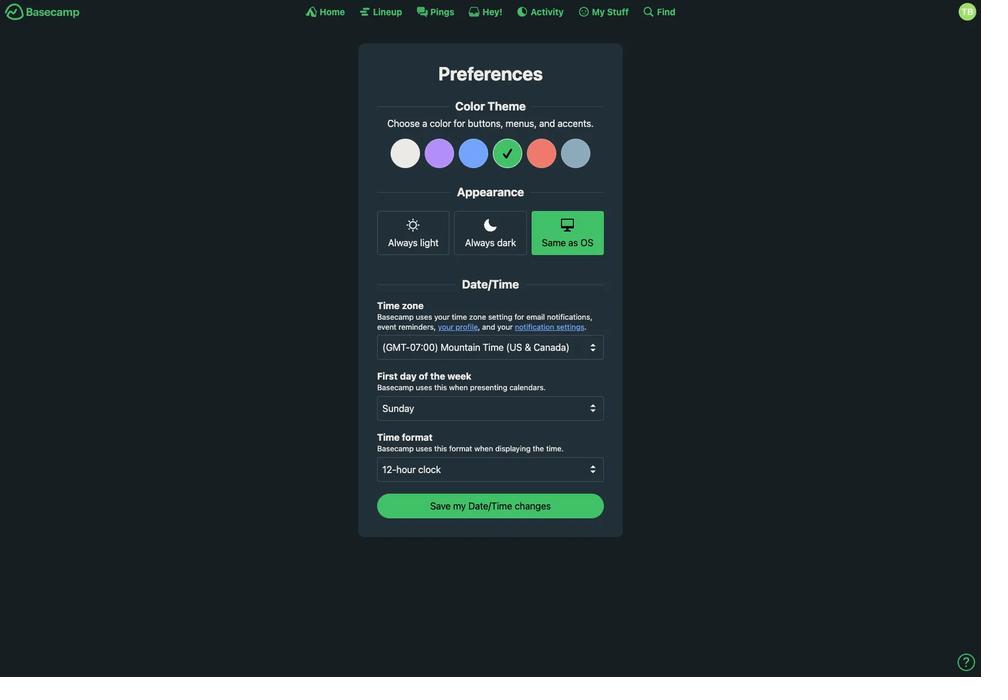 Task type: vqa. For each thing, say whether or not it's contained in the screenshot.
Pings
yes



Task type: describe. For each thing, give the bounding box(es) containing it.
activity
[[531, 6, 564, 17]]

your down setting
[[498, 323, 513, 331]]

this inside first day of the week basecamp uses this when presenting calendars.
[[434, 383, 447, 392]]

reminders,
[[399, 323, 436, 331]]

time zone
[[377, 300, 424, 311]]

choose
[[387, 118, 420, 129]]

the inside time format basecamp uses this format when displaying the time.
[[533, 444, 544, 453]]

when inside first day of the week basecamp uses this when presenting calendars.
[[449, 383, 468, 392]]

color theme choose a color for buttons, menus, and accents.
[[387, 100, 594, 129]]

theme
[[488, 100, 526, 113]]

always for always light
[[388, 238, 418, 248]]

hey! button
[[469, 6, 503, 18]]

time for time format basecamp uses this format when displaying the time.
[[377, 432, 400, 443]]

time
[[452, 313, 467, 322]]

first
[[377, 371, 398, 382]]

my stuff
[[592, 6, 629, 17]]

always for always dark
[[465, 238, 495, 248]]

color
[[430, 118, 451, 129]]

presenting
[[470, 383, 508, 392]]

your down time
[[438, 323, 454, 331]]

basecamp uses your time zone setting for email notifications, event reminders,
[[377, 313, 593, 331]]

always light
[[388, 238, 439, 248]]

stuff
[[607, 6, 629, 17]]

notifications,
[[547, 313, 593, 322]]

time format basecamp uses this format when displaying the time.
[[377, 432, 564, 453]]

home link
[[306, 6, 345, 18]]

your profile link
[[438, 323, 478, 331]]

a
[[423, 118, 428, 129]]

event
[[377, 323, 397, 331]]

your profile ,             and your notification settings .
[[438, 323, 587, 331]]

lineup
[[373, 6, 402, 17]]

time.
[[546, 444, 564, 453]]

and inside the 'color theme choose a color for buttons, menus, and accents.'
[[539, 118, 555, 129]]

1 horizontal spatial format
[[449, 444, 472, 453]]

accents.
[[558, 118, 594, 129]]

find button
[[643, 6, 676, 18]]

switch accounts image
[[5, 3, 80, 21]]

my stuff button
[[578, 6, 629, 18]]

always dark button
[[454, 211, 527, 255]]

week
[[448, 371, 472, 382]]

.
[[585, 323, 587, 331]]

calendars.
[[510, 383, 546, 392]]

when inside time format basecamp uses this format when displaying the time.
[[475, 444, 493, 453]]

for inside the 'color theme choose a color for buttons, menus, and accents.'
[[454, 118, 466, 129]]

basecamp inside basecamp uses your time zone setting for email notifications, event reminders,
[[377, 313, 414, 322]]

for inside basecamp uses your time zone setting for email notifications, event reminders,
[[515, 313, 524, 322]]

os
[[581, 238, 594, 248]]

notification settings link
[[515, 323, 585, 331]]

find
[[657, 6, 676, 17]]

your inside basecamp uses your time zone setting for email notifications, event reminders,
[[434, 313, 450, 322]]

first day of the week basecamp uses this when presenting calendars.
[[377, 371, 546, 392]]

uses inside time format basecamp uses this format when displaying the time.
[[416, 444, 432, 453]]

dark
[[497, 238, 516, 248]]

always light button
[[377, 211, 450, 255]]



Task type: locate. For each thing, give the bounding box(es) containing it.
0 vertical spatial for
[[454, 118, 466, 129]]

pings button
[[416, 6, 455, 18]]

hey!
[[483, 6, 503, 17]]

the
[[430, 371, 445, 382], [533, 444, 544, 453]]

email
[[527, 313, 545, 322]]

1 this from the top
[[434, 383, 447, 392]]

when down week
[[449, 383, 468, 392]]

tim burton image
[[959, 3, 977, 21]]

2 uses from the top
[[416, 383, 432, 392]]

profile
[[456, 323, 478, 331]]

of
[[419, 371, 428, 382]]

0 horizontal spatial and
[[482, 323, 495, 331]]

pings
[[431, 6, 455, 17]]

format
[[402, 432, 433, 443], [449, 444, 472, 453]]

1 horizontal spatial the
[[533, 444, 544, 453]]

1 vertical spatial when
[[475, 444, 493, 453]]

0 vertical spatial time
[[377, 300, 400, 311]]

2 always from the left
[[465, 238, 495, 248]]

1 vertical spatial the
[[533, 444, 544, 453]]

and
[[539, 118, 555, 129], [482, 323, 495, 331]]

basecamp inside time format basecamp uses this format when displaying the time.
[[377, 444, 414, 453]]

color
[[455, 100, 485, 113]]

1 vertical spatial format
[[449, 444, 472, 453]]

0 vertical spatial this
[[434, 383, 447, 392]]

your left time
[[434, 313, 450, 322]]

1 vertical spatial basecamp
[[377, 383, 414, 392]]

1 vertical spatial time
[[377, 432, 400, 443]]

0 horizontal spatial for
[[454, 118, 466, 129]]

1 horizontal spatial zone
[[469, 313, 486, 322]]

2 vertical spatial basecamp
[[377, 444, 414, 453]]

zone up the reminders, at the left
[[402, 300, 424, 311]]

the left time.
[[533, 444, 544, 453]]

always left dark
[[465, 238, 495, 248]]

light
[[420, 238, 439, 248]]

0 vertical spatial basecamp
[[377, 313, 414, 322]]

3 uses from the top
[[416, 444, 432, 453]]

zone inside basecamp uses your time zone setting for email notifications, event reminders,
[[469, 313, 486, 322]]

lineup link
[[359, 6, 402, 18]]

1 uses from the top
[[416, 313, 432, 322]]

buttons,
[[468, 118, 503, 129]]

for
[[454, 118, 466, 129], [515, 313, 524, 322]]

0 horizontal spatial zone
[[402, 300, 424, 311]]

same as os
[[542, 238, 594, 248]]

when
[[449, 383, 468, 392], [475, 444, 493, 453]]

,
[[478, 323, 480, 331]]

1 horizontal spatial always
[[465, 238, 495, 248]]

your
[[434, 313, 450, 322], [438, 323, 454, 331], [498, 323, 513, 331]]

1 vertical spatial for
[[515, 313, 524, 322]]

always
[[388, 238, 418, 248], [465, 238, 495, 248]]

2 vertical spatial uses
[[416, 444, 432, 453]]

appearance
[[457, 185, 524, 199]]

1 vertical spatial and
[[482, 323, 495, 331]]

home
[[320, 6, 345, 17]]

the right 'of'
[[430, 371, 445, 382]]

zone up the ','
[[469, 313, 486, 322]]

setting
[[488, 313, 513, 322]]

time inside time format basecamp uses this format when displaying the time.
[[377, 432, 400, 443]]

0 vertical spatial the
[[430, 371, 445, 382]]

date/time
[[462, 277, 519, 291]]

main element
[[0, 0, 981, 23]]

0 vertical spatial uses
[[416, 313, 432, 322]]

as
[[569, 238, 578, 248]]

0 horizontal spatial when
[[449, 383, 468, 392]]

uses inside basecamp uses your time zone setting for email notifications, event reminders,
[[416, 313, 432, 322]]

my
[[592, 6, 605, 17]]

2 this from the top
[[434, 444, 447, 453]]

and right the ','
[[482, 323, 495, 331]]

when left displaying
[[475, 444, 493, 453]]

1 vertical spatial this
[[434, 444, 447, 453]]

2 time from the top
[[377, 432, 400, 443]]

1 horizontal spatial for
[[515, 313, 524, 322]]

the inside first day of the week basecamp uses this when presenting calendars.
[[430, 371, 445, 382]]

menus,
[[506, 118, 537, 129]]

0 vertical spatial zone
[[402, 300, 424, 311]]

1 horizontal spatial and
[[539, 118, 555, 129]]

0 vertical spatial and
[[539, 118, 555, 129]]

1 time from the top
[[377, 300, 400, 311]]

this
[[434, 383, 447, 392], [434, 444, 447, 453]]

time for time zone
[[377, 300, 400, 311]]

uses inside first day of the week basecamp uses this when presenting calendars.
[[416, 383, 432, 392]]

1 always from the left
[[388, 238, 418, 248]]

1 vertical spatial zone
[[469, 313, 486, 322]]

always dark
[[465, 238, 516, 248]]

always left light
[[388, 238, 418, 248]]

3 basecamp from the top
[[377, 444, 414, 453]]

1 vertical spatial uses
[[416, 383, 432, 392]]

uses
[[416, 313, 432, 322], [416, 383, 432, 392], [416, 444, 432, 453]]

None submit
[[377, 493, 604, 518]]

0 horizontal spatial always
[[388, 238, 418, 248]]

for up your profile ,             and your notification settings . on the top of the page
[[515, 313, 524, 322]]

1 horizontal spatial when
[[475, 444, 493, 453]]

0 horizontal spatial the
[[430, 371, 445, 382]]

preferences
[[438, 62, 543, 85]]

activity link
[[517, 6, 564, 18]]

for right color
[[454, 118, 466, 129]]

0 horizontal spatial format
[[402, 432, 433, 443]]

displaying
[[495, 444, 531, 453]]

same as os button
[[532, 211, 604, 255]]

and right menus,
[[539, 118, 555, 129]]

1 basecamp from the top
[[377, 313, 414, 322]]

same
[[542, 238, 566, 248]]

basecamp
[[377, 313, 414, 322], [377, 383, 414, 392], [377, 444, 414, 453]]

0 vertical spatial format
[[402, 432, 433, 443]]

time
[[377, 300, 400, 311], [377, 432, 400, 443]]

0 vertical spatial when
[[449, 383, 468, 392]]

notification
[[515, 323, 554, 331]]

settings
[[557, 323, 585, 331]]

basecamp inside first day of the week basecamp uses this when presenting calendars.
[[377, 383, 414, 392]]

day
[[400, 371, 417, 382]]

zone
[[402, 300, 424, 311], [469, 313, 486, 322]]

2 basecamp from the top
[[377, 383, 414, 392]]

this inside time format basecamp uses this format when displaying the time.
[[434, 444, 447, 453]]



